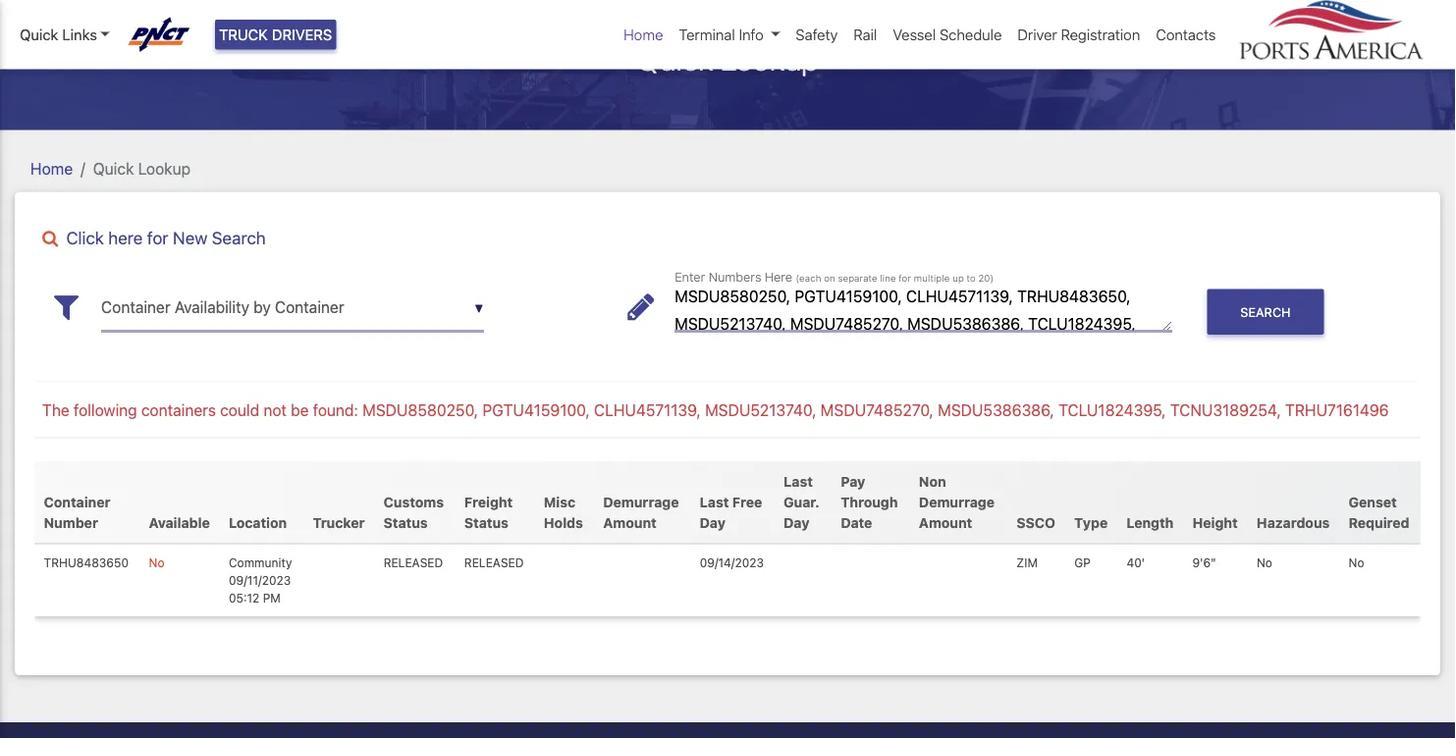 Task type: describe. For each thing, give the bounding box(es) containing it.
enter numbers here (each on separate line for multiple up to 20)
[[675, 269, 994, 284]]

containers
[[141, 401, 216, 419]]

container
[[44, 494, 110, 510]]

0 horizontal spatial quick lookup
[[93, 159, 191, 178]]

to
[[967, 272, 976, 283]]

holds
[[544, 515, 583, 531]]

enter
[[675, 269, 705, 284]]

last for last free day
[[700, 494, 729, 510]]

trhu8483650
[[44, 556, 129, 570]]

20)
[[979, 272, 994, 283]]

09/14/2023
[[700, 556, 764, 570]]

day for last guar. day
[[784, 515, 810, 531]]

0 horizontal spatial quick
[[20, 26, 58, 43]]

0 horizontal spatial home
[[30, 159, 73, 178]]

last guar. day
[[784, 474, 820, 531]]

schedule
[[940, 26, 1002, 43]]

the following containers could not be found: msdu8580250, pgtu4159100, clhu4571139, msdu5213740, msdu7485270, msdu5386386, tclu1824395, tcnu3189254, trhu7161496
[[42, 401, 1389, 419]]

truck drivers
[[219, 26, 332, 43]]

search button
[[1207, 289, 1324, 335]]

contacts
[[1156, 26, 1216, 43]]

1 released from the left
[[384, 556, 443, 570]]

following
[[74, 401, 137, 419]]

trhu7161496
[[1285, 401, 1389, 419]]

could
[[220, 401, 259, 419]]

line
[[880, 272, 896, 283]]

1 horizontal spatial quick
[[93, 159, 134, 178]]

gp
[[1074, 556, 1091, 570]]

0 vertical spatial home
[[624, 26, 663, 43]]

▼
[[474, 302, 483, 316]]

pm
[[263, 592, 281, 605]]

pay through date
[[841, 474, 898, 531]]

last free day
[[700, 494, 762, 531]]

free
[[732, 494, 762, 510]]

quick links
[[20, 26, 97, 43]]

9'6"
[[1193, 556, 1216, 570]]

community 09/11/2023 05:12 pm
[[229, 556, 292, 605]]

1 demurrage from the left
[[603, 494, 679, 510]]

clhu4571139,
[[594, 401, 701, 419]]

msdu5213740,
[[705, 401, 817, 419]]

day for last free day
[[700, 515, 726, 531]]

ssco
[[1017, 515, 1056, 531]]

1 vertical spatial lookup
[[138, 159, 191, 178]]

driver registration link
[[1010, 16, 1148, 53]]

click here for new search
[[66, 227, 266, 248]]

safety link
[[788, 16, 846, 53]]

0 vertical spatial quick lookup
[[636, 40, 819, 77]]

0 horizontal spatial for
[[147, 227, 168, 248]]

required
[[1349, 515, 1410, 531]]

05:12
[[229, 592, 260, 605]]

contacts link
[[1148, 16, 1224, 53]]

status for customs status
[[384, 515, 428, 531]]

height
[[1193, 515, 1238, 531]]

vessel schedule link
[[885, 16, 1010, 53]]

rail link
[[846, 16, 885, 53]]

new
[[173, 227, 208, 248]]

truck
[[219, 26, 268, 43]]

here
[[765, 269, 793, 284]]

pay
[[841, 474, 865, 490]]

up
[[953, 272, 964, 283]]

2 demurrage from the left
[[919, 494, 995, 510]]

pgtu4159100,
[[482, 401, 590, 419]]

msdu7485270,
[[821, 401, 934, 419]]

non
[[919, 474, 946, 490]]

amount inside 'demurrage amount'
[[603, 515, 657, 531]]

info
[[739, 26, 764, 43]]

location
[[229, 515, 287, 531]]

2 horizontal spatial quick
[[636, 40, 713, 77]]

type
[[1074, 515, 1108, 531]]

date
[[841, 515, 872, 531]]



Task type: locate. For each thing, give the bounding box(es) containing it.
no down "available"
[[149, 556, 165, 570]]

0 vertical spatial home link
[[616, 16, 671, 53]]

be
[[291, 401, 309, 419]]

1 vertical spatial search
[[1241, 305, 1291, 319]]

search inside button
[[1241, 305, 1291, 319]]

rail
[[854, 26, 877, 43]]

quick links link
[[20, 24, 110, 46]]

0 vertical spatial last
[[784, 474, 813, 490]]

1 horizontal spatial demurrage
[[919, 494, 995, 510]]

1 day from the left
[[700, 515, 726, 531]]

genset
[[1349, 494, 1397, 510]]

here
[[108, 227, 143, 248]]

released down customs status
[[384, 556, 443, 570]]

quick left info
[[636, 40, 713, 77]]

customs
[[384, 494, 444, 510]]

through
[[841, 494, 898, 510]]

misc
[[544, 494, 576, 510]]

no down required
[[1349, 556, 1365, 570]]

click here for new search link
[[34, 227, 1421, 248]]

0 vertical spatial for
[[147, 227, 168, 248]]

amount right the holds
[[603, 515, 657, 531]]

1 no from the left
[[149, 556, 165, 570]]

driver
[[1018, 26, 1057, 43]]

1 vertical spatial quick lookup
[[93, 159, 191, 178]]

truck drivers link
[[215, 20, 336, 50]]

terminal info link
[[671, 16, 788, 53]]

amount
[[603, 515, 657, 531], [919, 515, 972, 531]]

driver registration
[[1018, 26, 1140, 43]]

not
[[263, 401, 287, 419]]

0 horizontal spatial amount
[[603, 515, 657, 531]]

number
[[44, 515, 98, 531]]

terminal info
[[679, 26, 764, 43]]

released
[[384, 556, 443, 570], [464, 556, 524, 570]]

2 status from the left
[[464, 515, 509, 531]]

1 horizontal spatial amount
[[919, 515, 972, 531]]

1 vertical spatial home link
[[30, 159, 73, 178]]

day down guar.
[[784, 515, 810, 531]]

last inside 'last free day'
[[700, 494, 729, 510]]

0 horizontal spatial lookup
[[138, 159, 191, 178]]

found:
[[313, 401, 358, 419]]

tclu1824395,
[[1059, 401, 1166, 419]]

home up search image
[[30, 159, 73, 178]]

1 horizontal spatial search
[[1241, 305, 1291, 319]]

0 vertical spatial search
[[212, 227, 266, 248]]

misc holds
[[544, 494, 583, 531]]

msdu5386386,
[[938, 401, 1055, 419]]

1 amount from the left
[[603, 515, 657, 531]]

status for freight status
[[464, 515, 509, 531]]

guar.
[[784, 494, 820, 510]]

1 status from the left
[[384, 515, 428, 531]]

status
[[384, 515, 428, 531], [464, 515, 509, 531]]

home left terminal
[[624, 26, 663, 43]]

search image
[[42, 229, 58, 247]]

status inside customs status
[[384, 515, 428, 531]]

last for last guar. day
[[784, 474, 813, 490]]

1 horizontal spatial for
[[899, 272, 911, 283]]

2 horizontal spatial no
[[1349, 556, 1365, 570]]

2 released from the left
[[464, 556, 524, 570]]

0 horizontal spatial demurrage
[[603, 494, 679, 510]]

home link left terminal
[[616, 16, 671, 53]]

quick lookup
[[636, 40, 819, 77], [93, 159, 191, 178]]

0 horizontal spatial status
[[384, 515, 428, 531]]

hazardous
[[1257, 515, 1330, 531]]

registration
[[1061, 26, 1140, 43]]

0 horizontal spatial released
[[384, 556, 443, 570]]

msdu8580250,
[[362, 401, 478, 419]]

1 horizontal spatial last
[[784, 474, 813, 490]]

1 horizontal spatial day
[[784, 515, 810, 531]]

zim
[[1017, 556, 1038, 570]]

vessel
[[893, 26, 936, 43]]

for right here
[[147, 227, 168, 248]]

1 horizontal spatial status
[[464, 515, 509, 531]]

demurrage down 'non'
[[919, 494, 995, 510]]

non demurrage amount
[[919, 474, 995, 531]]

last up guar.
[[784, 474, 813, 490]]

for inside enter numbers here (each on separate line for multiple up to 20)
[[899, 272, 911, 283]]

available
[[149, 515, 210, 531]]

released down freight status
[[464, 556, 524, 570]]

last left free
[[700, 494, 729, 510]]

demurrage right misc holds
[[603, 494, 679, 510]]

freight status
[[464, 494, 513, 531]]

click
[[66, 227, 104, 248]]

genset required
[[1349, 494, 1410, 531]]

vessel schedule
[[893, 26, 1002, 43]]

drivers
[[272, 26, 332, 43]]

amount inside "non demurrage amount"
[[919, 515, 972, 531]]

quick left links on the left
[[20, 26, 58, 43]]

day inside 'last free day'
[[700, 515, 726, 531]]

None text field
[[101, 284, 483, 332]]

1 horizontal spatial released
[[464, 556, 524, 570]]

day up 09/14/2023
[[700, 515, 726, 531]]

status down freight
[[464, 515, 509, 531]]

demurrage
[[603, 494, 679, 510], [919, 494, 995, 510]]

1 vertical spatial home
[[30, 159, 73, 178]]

09/11/2023
[[229, 574, 291, 588]]

demurrage amount
[[603, 494, 679, 531]]

the
[[42, 401, 69, 419]]

separate
[[838, 272, 878, 283]]

home
[[624, 26, 663, 43], [30, 159, 73, 178]]

0 vertical spatial lookup
[[720, 40, 819, 77]]

no down the hazardous
[[1257, 556, 1273, 570]]

multiple
[[914, 272, 950, 283]]

quick up here
[[93, 159, 134, 178]]

length
[[1127, 515, 1174, 531]]

home link up search image
[[30, 159, 73, 178]]

for right line
[[899, 272, 911, 283]]

1 vertical spatial for
[[899, 272, 911, 283]]

terminal
[[679, 26, 735, 43]]

status down customs
[[384, 515, 428, 531]]

container number
[[44, 494, 110, 531]]

last
[[784, 474, 813, 490], [700, 494, 729, 510]]

(each
[[796, 272, 821, 283]]

2 day from the left
[[784, 515, 810, 531]]

customs status
[[384, 494, 444, 531]]

freight
[[464, 494, 513, 510]]

2 amount from the left
[[919, 515, 972, 531]]

MSDU8580250, PGTU4159100, CLHU4571139, TRHU8483650, MSDU5213740, MSDU7485270, MSDU5386386, TCLU1824395, TCNU3189254, TRHU7161496 text field
[[675, 284, 1172, 332]]

0 horizontal spatial day
[[700, 515, 726, 531]]

on
[[824, 272, 835, 283]]

1 vertical spatial last
[[700, 494, 729, 510]]

1 horizontal spatial lookup
[[720, 40, 819, 77]]

40'
[[1127, 556, 1145, 570]]

1 horizontal spatial no
[[1257, 556, 1273, 570]]

links
[[62, 26, 97, 43]]

1 horizontal spatial home link
[[616, 16, 671, 53]]

status inside freight status
[[464, 515, 509, 531]]

for
[[147, 227, 168, 248], [899, 272, 911, 283]]

trucker
[[313, 515, 365, 531]]

amount down 'non'
[[919, 515, 972, 531]]

tcnu3189254,
[[1170, 401, 1281, 419]]

2 no from the left
[[1257, 556, 1273, 570]]

0 horizontal spatial home link
[[30, 159, 73, 178]]

community
[[229, 556, 292, 570]]

home link
[[616, 16, 671, 53], [30, 159, 73, 178]]

numbers
[[709, 269, 762, 284]]

day inside last guar. day
[[784, 515, 810, 531]]

0 horizontal spatial search
[[212, 227, 266, 248]]

0 horizontal spatial no
[[149, 556, 165, 570]]

quick
[[20, 26, 58, 43], [636, 40, 713, 77], [93, 159, 134, 178]]

1 horizontal spatial quick lookup
[[636, 40, 819, 77]]

lookup
[[720, 40, 819, 77], [138, 159, 191, 178]]

3 no from the left
[[1349, 556, 1365, 570]]

last inside last guar. day
[[784, 474, 813, 490]]

safety
[[796, 26, 838, 43]]

1 horizontal spatial home
[[624, 26, 663, 43]]

day
[[700, 515, 726, 531], [784, 515, 810, 531]]

0 horizontal spatial last
[[700, 494, 729, 510]]



Task type: vqa. For each thing, say whether or not it's contained in the screenshot.
MSDU8580250, PGTU4159100, CLHU4571139, TRHU8483650, MSDU5213740, MSDU7485270, MSDU5386386, TCLU1824395, TCNU3189254, TRHU7161496 text field
yes



